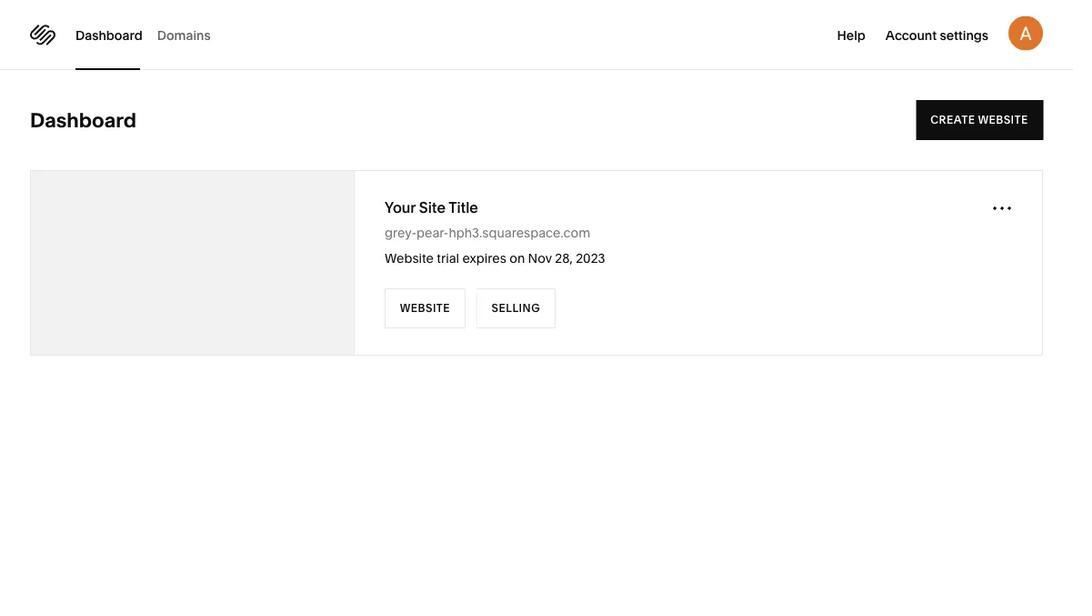 Task type: locate. For each thing, give the bounding box(es) containing it.
site
[[419, 198, 446, 216]]

your site title
[[385, 198, 478, 216]]

trial
[[437, 251, 459, 266]]

create
[[931, 113, 976, 126]]

dashboard left domains button
[[76, 27, 143, 43]]

1 vertical spatial dashboard
[[30, 108, 137, 132]]

domains button
[[157, 0, 211, 70]]

dashboard
[[76, 27, 143, 43], [30, 108, 137, 132]]

website down grey-
[[385, 251, 434, 266]]

dashboard button
[[76, 0, 143, 70]]

website trial expires on nov 28, 2023
[[385, 251, 606, 266]]

28,
[[555, 251, 573, 266]]

website for website
[[400, 302, 451, 315]]

pear-
[[417, 225, 449, 241]]

0 vertical spatial website
[[385, 251, 434, 266]]

create website link
[[917, 100, 1043, 140]]

website
[[385, 251, 434, 266], [400, 302, 451, 315]]

dashboard down dashboard button
[[30, 108, 137, 132]]

hph3.squarespace.com
[[449, 225, 591, 241]]

website for website trial expires on nov 28, 2023
[[385, 251, 434, 266]]

tab list
[[76, 0, 225, 70]]

1 vertical spatial website
[[400, 302, 451, 315]]

tab list containing dashboard
[[76, 0, 225, 70]]

website link
[[385, 288, 466, 328]]

create website
[[931, 113, 1029, 126]]

help link
[[837, 26, 866, 43]]

account settings
[[886, 27, 989, 43]]

website down trial
[[400, 302, 451, 315]]

nov
[[528, 251, 552, 266]]



Task type: vqa. For each thing, say whether or not it's contained in the screenshot.
DOMAINS button
yes



Task type: describe. For each thing, give the bounding box(es) containing it.
on
[[510, 251, 525, 266]]

selling
[[492, 302, 540, 315]]

domains
[[157, 27, 211, 43]]

settings
[[940, 27, 989, 43]]

account settings link
[[886, 26, 989, 43]]

help
[[837, 27, 866, 43]]

your
[[385, 198, 416, 216]]

account
[[886, 27, 937, 43]]

0 vertical spatial dashboard
[[76, 27, 143, 43]]

grey-pear-hph3.squarespace.com
[[385, 225, 591, 241]]

grey-
[[385, 225, 417, 241]]

2023
[[576, 251, 606, 266]]

selling link
[[476, 288, 556, 328]]

expires
[[463, 251, 507, 266]]

your site title link
[[385, 197, 478, 217]]

website
[[979, 113, 1029, 126]]

title
[[449, 198, 478, 216]]



